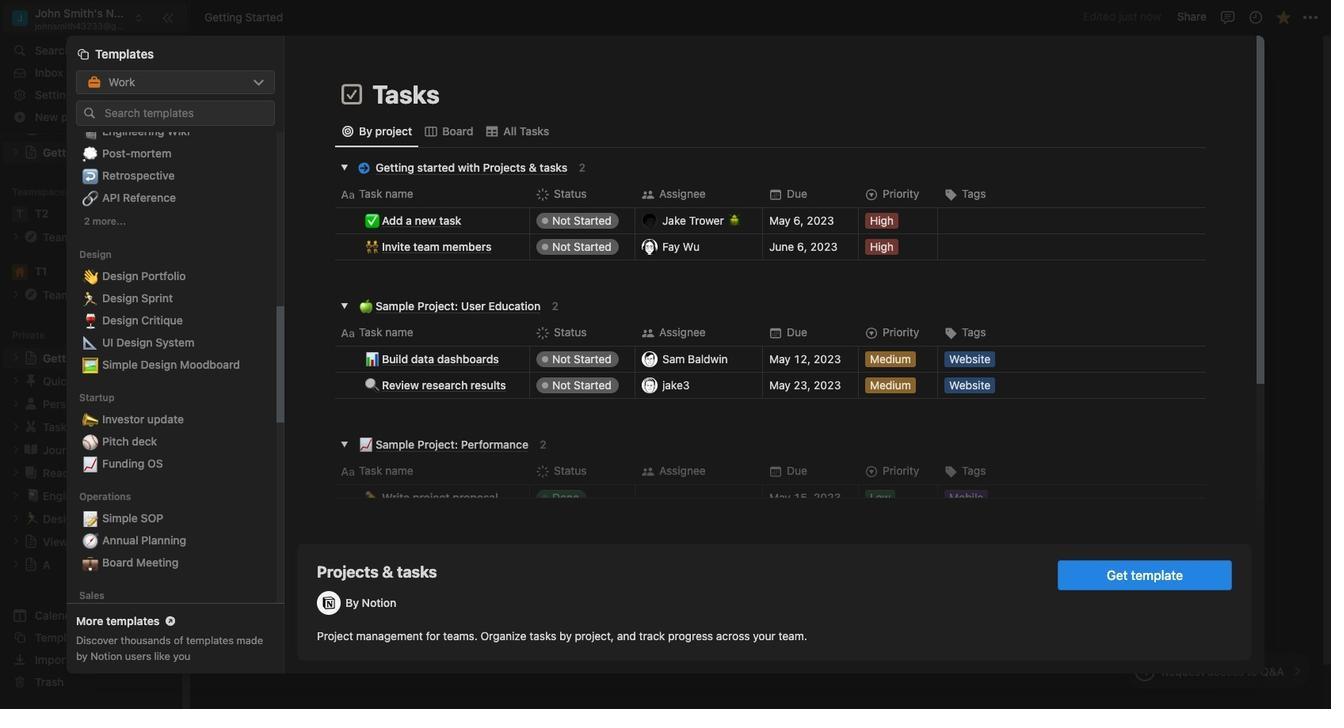 Task type: vqa. For each thing, say whether or not it's contained in the screenshot.
7th Open icon from the top of the page
no



Task type: locate. For each thing, give the bounding box(es) containing it.
💼 image
[[82, 553, 98, 574]]

📐 image
[[82, 333, 98, 354]]

🔗 image
[[82, 188, 98, 209]]

0 vertical spatial 👋 image
[[478, 172, 494, 193]]

0 horizontal spatial 👋 image
[[82, 266, 98, 287]]

👉 image
[[478, 495, 494, 516]]

updates image
[[1248, 9, 1263, 25]]

⚾ image
[[82, 432, 98, 453]]

📝 image
[[82, 509, 98, 530]]

1 vertical spatial 👋 image
[[82, 266, 98, 287]]

🧭 image
[[82, 531, 98, 552]]

add a page image
[[158, 330, 169, 341]]

👋 image
[[478, 172, 494, 193], [82, 266, 98, 287]]

new teamspace image
[[158, 187, 169, 198]]

🍷 image
[[82, 311, 98, 331]]

favorited image
[[1275, 9, 1291, 25]]

t image
[[12, 207, 28, 222]]

📈 image
[[82, 454, 98, 475]]



Task type: describe. For each thing, give the bounding box(es) containing it.
🏃 image
[[82, 289, 98, 309]]

📓 image
[[82, 121, 98, 142]]

🖼️ image
[[82, 355, 98, 376]]

↩️ image
[[82, 166, 98, 186]]

📣 image
[[82, 410, 98, 430]]

1 horizontal spatial 👋 image
[[478, 172, 494, 193]]

page icon image
[[339, 81, 364, 107]]

Search templates text field
[[105, 107, 267, 120]]

close sidebar image
[[162, 11, 174, 24]]

💭 image
[[82, 144, 98, 164]]

comments image
[[1220, 9, 1236, 25]]



